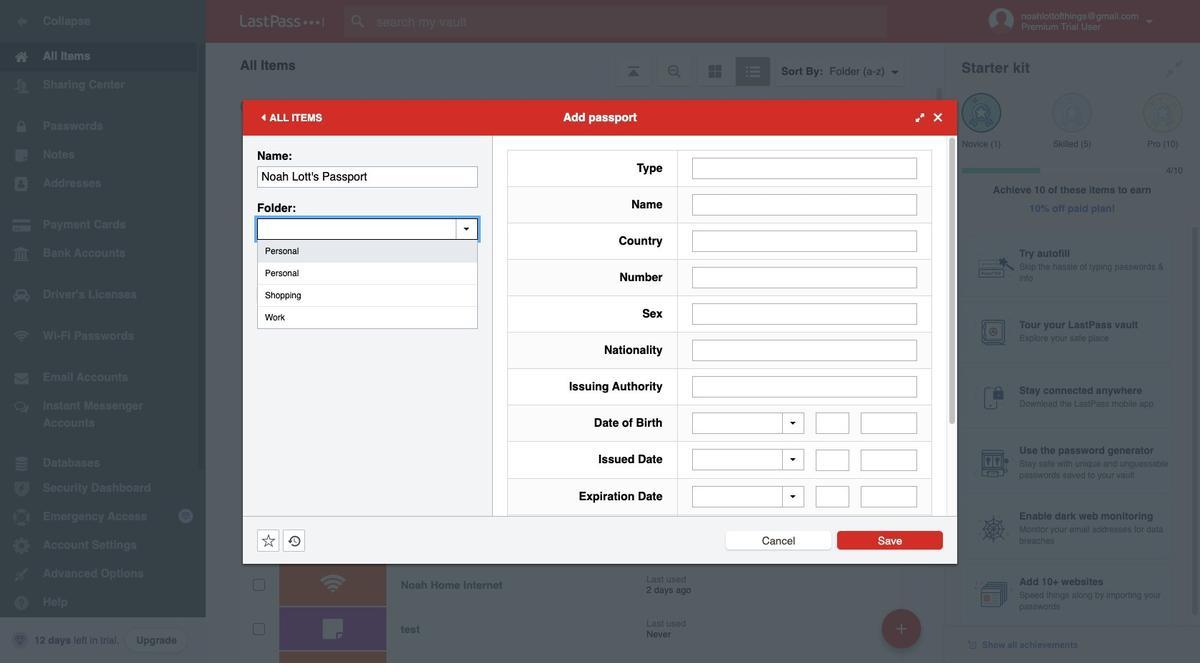 Task type: describe. For each thing, give the bounding box(es) containing it.
lastpass image
[[240, 15, 324, 28]]

new item navigation
[[877, 605, 930, 664]]

main navigation navigation
[[0, 0, 206, 664]]

vault options navigation
[[206, 43, 944, 86]]



Task type: locate. For each thing, give the bounding box(es) containing it.
None text field
[[692, 303, 917, 325], [692, 340, 917, 361], [692, 376, 917, 398], [816, 413, 850, 434], [816, 450, 850, 471], [861, 450, 917, 471], [816, 487, 850, 508], [861, 487, 917, 508], [692, 303, 917, 325], [692, 340, 917, 361], [692, 376, 917, 398], [816, 413, 850, 434], [816, 450, 850, 471], [861, 450, 917, 471], [816, 487, 850, 508], [861, 487, 917, 508]]

None text field
[[692, 158, 917, 179], [257, 166, 478, 188], [692, 194, 917, 215], [257, 218, 478, 240], [692, 230, 917, 252], [692, 267, 917, 288], [861, 413, 917, 434], [692, 158, 917, 179], [257, 166, 478, 188], [692, 194, 917, 215], [257, 218, 478, 240], [692, 230, 917, 252], [692, 267, 917, 288], [861, 413, 917, 434]]

Search search field
[[344, 6, 915, 37]]

dialog
[[243, 100, 957, 619]]

search my vault text field
[[344, 6, 915, 37]]

new item image
[[897, 624, 907, 634]]



Task type: vqa. For each thing, say whether or not it's contained in the screenshot.
new item element
no



